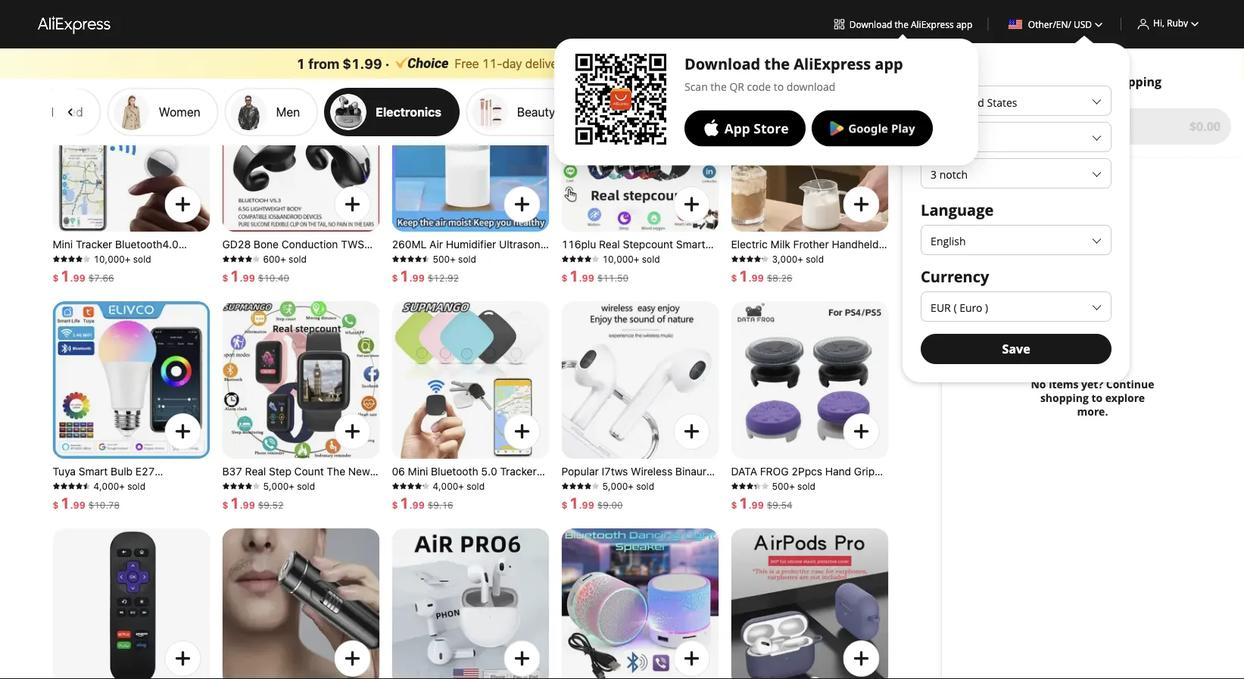 Task type: locate. For each thing, give the bounding box(es) containing it.
1 5- from the top
[[13, 24, 26, 39]]

2 4,000+ sold from the left
[[433, 481, 485, 492]]

$ inside the $ 1 . 9 9 $10.78
[[53, 500, 59, 510]]

computer & office
[[682, 24, 785, 39], [682, 105, 785, 119]]

. for gd28
[[240, 273, 243, 283]]

1 vertical spatial for
[[507, 279, 520, 292]]

2 vertical spatial men
[[358, 479, 379, 492]]

1 vertical spatial the
[[765, 54, 790, 74]]

500+ sold for humidifier
[[433, 254, 476, 264]]

· right delivery
[[572, 56, 575, 71]]

0 horizontal spatial step
[[269, 465, 292, 478]]

covers
[[731, 520, 765, 532]]

sold down humidifier
[[458, 254, 476, 264]]

1 office from the top
[[752, 24, 785, 39]]

bulb left e27
[[111, 465, 133, 478]]

2 rated from the top
[[51, 105, 83, 119]]

and down connected
[[586, 279, 605, 292]]

0 horizontal spatial women
[[159, 105, 201, 119]]

. inside the $ 1 . 9 9 $9.16
[[409, 500, 412, 510]]

$ inside $ 1 . 9 9 $8.26
[[731, 273, 737, 283]]

phone accessories
[[861, 24, 965, 39], [861, 105, 965, 119]]

1 horizontal spatial 5,000+ sold
[[602, 481, 654, 492]]

portable up oil
[[392, 265, 433, 278]]

$ down popular
[[562, 500, 568, 510]]

1 4,000+ sold from the left
[[94, 481, 145, 492]]

0 horizontal spatial pet
[[190, 265, 207, 278]]

pet
[[190, 265, 207, 278], [505, 479, 522, 492]]

1 vertical spatial 5-
[[13, 105, 26, 119]]

1 vertical spatial to
[[1092, 391, 1103, 405]]

to left 'explore'
[[1092, 391, 1103, 405]]

step up the rechargeable
[[269, 465, 292, 478]]

support
[[167, 506, 206, 519]]

2 horizontal spatial and
[[586, 279, 605, 292]]

2 & from the top
[[740, 105, 748, 119]]

finder
[[77, 279, 108, 292], [392, 506, 423, 519]]

1 5-star rated from the top
[[13, 24, 83, 39]]

mic
[[356, 279, 374, 292]]

1 horizontal spatial aliexpress
[[911, 18, 954, 30]]

real inside b37 real step count the new rechargeable smart watch men and women fitness watch phone connection is fully compati
[[245, 465, 266, 478]]

5-star rated
[[13, 24, 83, 39], [13, 105, 83, 119]]

scan
[[685, 79, 708, 94]]

women inside b37 real step count the new rechargeable smart watch men and women fitness watch phone connection is fully compati
[[245, 493, 282, 505]]

1 horizontal spatial 3
[[1052, 73, 1059, 90]]

2 horizontal spatial women
[[608, 279, 645, 292]]

1 free from the left
[[455, 56, 479, 71]]

and left android
[[562, 293, 581, 305]]

0 horizontal spatial real
[[245, 465, 266, 478]]

high/low
[[787, 506, 833, 519]]

. down mixer on the right top of the page
[[749, 273, 752, 283]]

2 vertical spatial the
[[711, 79, 727, 94]]

from
[[308, 55, 339, 72]]

10,000+ sold for multi
[[602, 254, 660, 264]]

locator down wallet at left
[[426, 506, 463, 519]]

data frog 2ppcs hand grip extenders caps for ps4 ps5 xbox one gamepad thumb stick grips high/low rise covers accessories for ps4
[[731, 465, 875, 532]]

led down sprayer
[[454, 279, 474, 292]]

1 vertical spatial 3
[[931, 167, 937, 181]]

10,000+ sold down 'stepcount'
[[602, 254, 660, 264]]

0 vertical spatial beauty & health
[[518, 24, 606, 39]]

headset inside gd28 bone conduction tws headphones bluetooth v5.3 ear clip lightweight business sports game headset with mic noise reduction
[[289, 279, 330, 292]]

men
[[277, 105, 300, 119], [562, 279, 583, 292], [358, 479, 379, 492]]

0 vertical spatial portable
[[392, 265, 433, 278]]

$ inside $ 1 . 9 9 $7.66
[[53, 273, 59, 283]]

home inside tuya smart bulb e27 wifi/bluetooth dimmable led light bulb rgbcw 100-240v smart life app control support alexa google home
[[120, 520, 149, 532]]

. down extenders
[[749, 500, 752, 510]]

wireless
[[631, 465, 673, 478]]

1 down extenders
[[739, 494, 749, 512]]

headset down business
[[289, 279, 330, 292]]

$ up noise
[[222, 273, 228, 283]]

beauty & health
[[518, 24, 606, 39], [518, 105, 606, 119]]

4,000+ up $10.78
[[94, 481, 125, 492]]

500+ sold up sprayer
[[433, 254, 476, 264]]

1 vertical spatial 5-star rated
[[13, 105, 83, 119]]

. right oil
[[409, 273, 412, 283]]

9
[[73, 273, 79, 283], [79, 273, 85, 283], [243, 273, 249, 283], [249, 273, 255, 283], [412, 273, 419, 283], [419, 273, 425, 283], [582, 273, 588, 283], [588, 273, 594, 283], [752, 273, 758, 283], [758, 273, 764, 283], [73, 500, 79, 510], [79, 500, 85, 510], [243, 500, 249, 510], [249, 500, 255, 510], [412, 500, 419, 510], [419, 500, 425, 510], [582, 500, 588, 510], [588, 500, 594, 510], [752, 500, 758, 510], [758, 500, 764, 510]]

$ up compati in the left bottom of the page
[[222, 500, 228, 510]]

1 horizontal spatial app
[[956, 18, 973, 30]]

0 vertical spatial real
[[599, 238, 620, 251]]

beater
[[731, 265, 763, 278]]

$ left $7.66
[[53, 273, 59, 283]]

b37
[[222, 465, 242, 478]]

$0.00
[[1190, 118, 1221, 134]]

sold for bulb
[[127, 481, 145, 492]]

watch down the
[[324, 479, 355, 492]]

led up 240v in the bottom left of the page
[[179, 479, 199, 492]]

for up suitable
[[684, 265, 700, 278]]

1 4,000+ from the left
[[94, 481, 125, 492]]

usb
[[476, 265, 498, 278]]

1 horizontal spatial bulb
[[111, 465, 133, 478]]

10,000+ up $11.50
[[602, 254, 640, 264]]

500+ for frog
[[772, 481, 795, 492]]

antilost
[[392, 479, 432, 492]]

0 horizontal spatial aliexpress
[[794, 54, 870, 74]]

1 from $1.99 ·
[[296, 55, 390, 72]]

1 down popular
[[569, 494, 579, 512]]

. inside $ 1 . 9 9 $9.54
[[749, 500, 752, 510]]

aliexpress inside download the aliexpress app scan the qr code to download
[[794, 54, 870, 74]]

. left wallet at left
[[409, 500, 412, 510]]

sold down conduction
[[289, 254, 307, 264]]

rgbcw
[[105, 493, 144, 505]]

men inside b37 real step count the new rechargeable smart watch men and women fitness watch phone connection is fully compati
[[358, 479, 379, 492]]

2 10,000+ from the left
[[602, 254, 640, 264]]

items
[[1049, 377, 1079, 391]]

real inside 116plu real stepcount smart watch multi function step connected smart watch for men and women suitable for and android
[[599, 238, 620, 251]]

diffuser
[[487, 252, 526, 264]]

. up compati in the left bottom of the page
[[240, 500, 243, 510]]

1 down the 116plu
[[569, 267, 579, 284]]

. up alexa
[[70, 500, 73, 510]]

portable inside 260ml air humidifier ultrasonic mini aromatherapy diffuser portable sprayer usb essential oil atomizer led lamp for home car
[[392, 265, 433, 278]]

sold down 'stepcount'
[[642, 254, 660, 264]]

$ for 116plu real stepcount smart watch multi function step connected smart watch for men and women suitable for and android
[[562, 273, 568, 283]]

2 4,000+ from the left
[[433, 481, 464, 492]]

1 vertical spatial aliexpress
[[794, 54, 870, 74]]

b37 real step count the new rechargeable smart watch men and women fitness watch phone connection is fully compati
[[222, 465, 379, 532]]

1 vertical spatial 
[[64, 105, 78, 119]]

office up download the aliexpress app scan the qr code to download
[[752, 24, 785, 39]]

kids left $7.66
[[53, 279, 74, 292]]

. up noise
[[240, 273, 243, 283]]

phone inside b37 real step count the new rechargeable smart watch men and women fitness watch phone connection is fully compati
[[222, 506, 253, 519]]

smart down 'count'
[[292, 479, 321, 492]]

locator left mobile
[[89, 265, 126, 278]]

0 vertical spatial kids
[[53, 279, 74, 292]]

1 for tuya smart bulb e27 wifi/bluetooth dimmable led light bulb rgbcw 100-240v smart life app control support alexa google home
[[60, 494, 70, 512]]

. inside $ 1 . 9 9 $8.26
[[749, 273, 752, 283]]

10,000+ sold up mobile
[[94, 254, 151, 264]]

. inside the "$ 1 . 9 9 $9.52"
[[240, 500, 243, 510]]

0 vertical spatial download
[[850, 18, 893, 30]]

$ inside the "$ 1 . 9 9 $9.52"
[[222, 500, 228, 510]]

real
[[599, 238, 620, 251], [245, 465, 266, 478]]

conduction
[[282, 238, 338, 251]]

mini up $ 1 . 9 9 $7.66
[[53, 238, 73, 251]]

mini up antilost
[[408, 465, 428, 478]]

i7
[[607, 493, 617, 505]]

500+ up one
[[772, 481, 795, 492]]

home down stirrer in the top right of the page
[[821, 279, 850, 292]]

headset up invisible at the bottom
[[612, 479, 653, 492]]

0 vertical spatial office
[[752, 24, 785, 39]]

sold up 'fitness'
[[297, 481, 315, 492]]

notch
[[940, 167, 968, 181]]

2 horizontal spatial men
[[562, 279, 583, 292]]

1 vertical spatial led
[[179, 479, 199, 492]]

android
[[584, 293, 622, 305]]

app
[[105, 506, 125, 519]]

1 vertical spatial pet
[[505, 479, 522, 492]]

$ for 260ml air humidifier ultrasonic mini aromatherapy diffuser portable sprayer usb essential oil atomizer led lamp for home car
[[392, 273, 398, 283]]

to inside download the aliexpress app scan the qr code to download
[[774, 79, 784, 94]]

lamp
[[477, 279, 504, 292]]

1 horizontal spatial women
[[245, 493, 282, 505]]

sold for bluetooth
[[467, 481, 485, 492]]

1 vertical spatial bluetooth
[[431, 465, 478, 478]]

1 horizontal spatial men
[[358, 479, 379, 492]]

finder inside mini tracker bluetooth4.0 smart locator smart anti lost device locator mobile keys pet kids finder for apple
[[77, 279, 108, 292]]

2 vertical spatial locator
[[426, 506, 463, 519]]

blenders
[[775, 279, 818, 292]]

$ 1 . 9 9 $9.54
[[731, 494, 793, 512]]

1 vertical spatial computer
[[682, 105, 737, 119]]

home down oil
[[392, 293, 421, 305]]

1 vertical spatial finder
[[392, 506, 423, 519]]

mini inside 260ml air humidifier ultrasonic mini aromatherapy diffuser portable sprayer usb essential oil atomizer led lamp for home car
[[392, 252, 412, 264]]

$ for data frog 2ppcs hand grip extenders caps for ps4 ps5 xbox one gamepad thumb stick grips high/low rise covers accessories for ps4
[[731, 500, 737, 510]]

1 horizontal spatial download
[[850, 18, 893, 30]]

aliexpress for download the aliexpress app
[[911, 18, 954, 30]]

headset
[[289, 279, 330, 292], [612, 479, 653, 492]]

2 horizontal spatial bluetooth
[[562, 479, 609, 492]]

sold up invisible at the bottom
[[636, 481, 654, 492]]

1 horizontal spatial kids
[[525, 479, 546, 492]]

$ right mic
[[392, 273, 398, 283]]

anti
[[157, 252, 176, 264]]

1 horizontal spatial 10,000+
[[602, 254, 640, 264]]

500+ for air
[[433, 254, 456, 264]]

1 vertical spatial rated
[[51, 105, 83, 119]]

sold for conduction
[[289, 254, 307, 264]]

5-
[[13, 24, 26, 39], [13, 105, 26, 119]]

. left $11.50
[[579, 273, 582, 283]]

$ inside $ 1 . 9 9 $11.50
[[562, 273, 568, 283]]

. inside $ 1 . 9 9 $10.40
[[240, 273, 243, 283]]

5,000+ sold up 'fitness'
[[263, 481, 315, 492]]

06 mini bluetooth 5.0 tracker antilost device round pet kids bag wallet tracking smart finder locator
[[392, 465, 546, 519]]

. for 260ml
[[409, 273, 412, 283]]

hand
[[825, 465, 851, 478]]

1 10,000+ from the left
[[94, 254, 131, 264]]

download for download the aliexpress app scan the qr code to download
[[685, 54, 761, 74]]

1 horizontal spatial headset
[[612, 479, 653, 492]]

$ inside $ 1 . 9 9 $12.92
[[392, 273, 398, 283]]

1 horizontal spatial 4,000+ sold
[[433, 481, 485, 492]]

. inside the $ 1 . 9 9 $10.78
[[70, 500, 73, 510]]

0 horizontal spatial kids
[[53, 279, 74, 292]]

1 rated from the top
[[51, 24, 83, 39]]

tracker up $ 1 . 9 9 $7.66
[[76, 238, 112, 251]]

$7.66
[[88, 273, 114, 283]]

coffee
[[761, 252, 794, 264]]

0 vertical spatial device
[[53, 265, 86, 278]]

kids inside 06 mini bluetooth 5.0 tracker antilost device round pet kids bag wallet tracking smart finder locator
[[525, 479, 546, 492]]

one
[[685, 493, 705, 505]]

0 horizontal spatial 5,000+ sold
[[263, 481, 315, 492]]

0 horizontal spatial ear
[[363, 252, 379, 264]]

116plu real stepcount smart watch multi function step connected smart watch for men and women suitable for and android
[[562, 238, 706, 305]]


[[880, 25, 893, 39], [880, 105, 893, 119]]

1 vertical spatial and
[[562, 293, 581, 305]]

step inside 116plu real stepcount smart watch multi function step connected smart watch for men and women suitable for and android
[[668, 252, 690, 264]]

bluetooth down conduction
[[287, 252, 334, 264]]

kids right round
[[525, 479, 546, 492]]

kids inside mini tracker bluetooth4.0 smart locator smart anti lost device locator mobile keys pet kids finder for apple
[[53, 279, 74, 292]]

day
[[502, 56, 522, 71]]

1 horizontal spatial the
[[765, 54, 790, 74]]

. inside $ 1 . 9 9 $7.66
[[70, 273, 73, 283]]

3 right pick
[[1052, 73, 1059, 90]]

& up qr
[[740, 24, 748, 39]]

mini down "260ml" on the left of the page
[[392, 252, 412, 264]]

. left $7.66
[[70, 273, 73, 283]]

accessories inside data frog 2ppcs hand grip extenders caps for ps4 ps5 xbox one gamepad thumb stick grips high/low rise covers accessories for ps4
[[768, 520, 827, 532]]

ear inside popular i7tws wireless binaural bluetooth headset in ear earplugs i7 invisible mini one piece dropshipping
[[667, 479, 683, 492]]

5,000+ sold up invisible at the bottom
[[602, 481, 654, 492]]

10,000+ up $7.66
[[94, 254, 131, 264]]

1 horizontal spatial to
[[1092, 391, 1103, 405]]

2 vertical spatial home
[[120, 520, 149, 532]]

ear inside gd28 bone conduction tws headphones bluetooth v5.3 ear clip lightweight business sports game headset with mic noise reduction
[[363, 252, 379, 264]]

finder inside 06 mini bluetooth 5.0 tracker antilost device round pet kids bag wallet tracking smart finder locator
[[392, 506, 423, 519]]

men inside 116plu real stepcount smart watch multi function step connected smart watch for men and women suitable for and android
[[562, 279, 583, 292]]

3,000+
[[772, 254, 803, 264]]

eur
[[931, 300, 951, 315]]

. inside $ 1 . 9 9 $11.50
[[579, 273, 582, 283]]

. inside $ 1 . 9 9 $9.00
[[579, 500, 582, 510]]

$ inside $ 1 . 9 9 $10.40
[[222, 273, 228, 283]]

1 vertical spatial phone accessories
[[861, 105, 965, 119]]

rechargeable
[[222, 479, 289, 492]]

step inside b37 real step count the new rechargeable smart watch men and women fitness watch phone connection is fully compati
[[269, 465, 292, 478]]

0 vertical spatial home
[[821, 279, 850, 292]]

more.
[[1077, 405, 1108, 419]]

0 horizontal spatial to
[[774, 79, 784, 94]]

$ down antilost
[[392, 500, 398, 510]]

real for 116plu
[[599, 238, 620, 251]]

computer up scan
[[682, 24, 737, 39]]

tracking
[[447, 493, 489, 505]]

real up multi
[[599, 238, 620, 251]]

0 vertical spatial app
[[956, 18, 973, 30]]

0 vertical spatial &
[[740, 24, 748, 39]]

watch up fully
[[322, 493, 353, 505]]

mini tracker bluetooth4.0 smart locator smart anti lost device locator mobile keys pet kids finder for apple
[[53, 238, 207, 292]]

$ for 06 mini bluetooth 5.0 tracker antilost device round pet kids bag wallet tracking smart finder locator
[[392, 500, 398, 510]]

1 horizontal spatial ear
[[667, 479, 683, 492]]

1 down "260ml" on the left of the page
[[400, 267, 409, 284]]

beauty & health up free 11-day delivery · free returns
[[518, 24, 606, 39]]

· right $1.99
[[385, 55, 390, 72]]

$ for popular i7tws wireless binaural bluetooth headset in ear earplugs i7 invisible mini one piece dropshipping
[[562, 500, 568, 510]]

2 5,000+ sold from the left
[[602, 481, 654, 492]]

0 vertical spatial 
[[880, 25, 893, 39]]

connection
[[256, 506, 312, 519]]

essential
[[501, 265, 544, 278]]

$ for electric milk frother handheld mixer coffee foamer egg beater cappuccino stirrer mini portable blenders home kitchen whisk tool
[[731, 273, 737, 283]]

$ inside $ 1 . 9 9 $9.54
[[731, 500, 737, 510]]

0 horizontal spatial 4,000+
[[94, 481, 125, 492]]

2 vertical spatial women
[[245, 493, 282, 505]]

. for electric
[[749, 273, 752, 283]]

ps4
[[830, 479, 850, 492], [849, 520, 869, 532]]

smart down round
[[492, 493, 521, 505]]

$11.50
[[597, 273, 629, 283]]

1 vertical spatial device
[[435, 479, 468, 492]]

0 horizontal spatial home
[[120, 520, 149, 532]]

milk
[[771, 238, 791, 251]]

0 vertical spatial computer
[[682, 24, 737, 39]]

sold up mobile
[[133, 254, 151, 264]]

ps4 down the rise
[[849, 520, 869, 532]]

sold for stepcount
[[642, 254, 660, 264]]

1 horizontal spatial 5,000+
[[602, 481, 634, 492]]

language
[[921, 199, 994, 220]]

locator up $7.66
[[85, 252, 122, 264]]

download inside download the aliexpress app scan the qr code to download
[[685, 54, 761, 74]]

0 horizontal spatial bluetooth
[[287, 252, 334, 264]]

1 5,000+ sold from the left
[[263, 481, 315, 492]]

smart inside b37 real step count the new rechargeable smart watch men and women fitness watch phone connection is fully compati
[[292, 479, 321, 492]]

2 vertical spatial and
[[222, 493, 242, 505]]

5,000+ sold for wireless
[[602, 481, 654, 492]]

1 for 06 mini bluetooth 5.0 tracker antilost device round pet kids bag wallet tracking smart finder locator
[[400, 494, 409, 512]]

sold for bluetooth4.0
[[133, 254, 151, 264]]

$ down mixer on the right top of the page
[[731, 273, 737, 283]]

for right suitable
[[690, 279, 706, 292]]

smart up alexa
[[53, 506, 82, 519]]

suitable
[[648, 279, 687, 292]]

0 vertical spatial bulb
[[111, 465, 133, 478]]

1  from the top
[[64, 25, 78, 39]]

1 left $7.66
[[60, 267, 70, 284]]

2 10,000+ sold from the left
[[602, 254, 660, 264]]

watch up suitable
[[650, 265, 681, 278]]

pet right round
[[505, 479, 522, 492]]

gamepad
[[788, 493, 835, 505]]

$ 1 . 9 9 $9.16
[[392, 494, 453, 512]]

1 vertical spatial 
[[880, 105, 893, 119]]

2 5,000+ from the left
[[602, 481, 634, 492]]

real up the rechargeable
[[245, 465, 266, 478]]

ear for binaural
[[667, 479, 683, 492]]

continue
[[1106, 377, 1155, 391]]

500+ sold down 2ppcs
[[772, 481, 816, 492]]

1 vertical spatial locator
[[89, 265, 126, 278]]

0 vertical spatial men
[[277, 105, 300, 119]]

home inside 260ml air humidifier ultrasonic mini aromatherapy diffuser portable sprayer usb essential oil atomizer led lamp for home car
[[392, 293, 421, 305]]

1 horizontal spatial real
[[599, 238, 620, 251]]

hi,
[[1154, 16, 1165, 29]]

0 horizontal spatial 4,000+ sold
[[94, 481, 145, 492]]

mixer
[[731, 252, 758, 264]]

app for download the aliexpress app
[[956, 18, 973, 30]]

0 vertical spatial 500+
[[433, 254, 456, 264]]

game
[[257, 279, 286, 292]]

app inside download the aliexpress app scan the qr code to download
[[874, 54, 902, 74]]

$ inside $ 1 . 9 9 $9.00
[[562, 500, 568, 510]]

portable up kitchen at right
[[731, 279, 772, 292]]

1 vertical spatial star
[[26, 105, 48, 119]]

function
[[622, 252, 665, 264]]

computer & office up qr
[[682, 24, 785, 39]]

download
[[787, 79, 835, 94]]

keys
[[164, 265, 188, 278]]

dropshipping
[[591, 506, 657, 519]]

1 5,000+ from the left
[[263, 481, 295, 492]]

mini inside 06 mini bluetooth 5.0 tracker antilost device round pet kids bag wallet tracking smart finder locator
[[408, 465, 428, 478]]

men down 1 from $1.99 ·
[[277, 105, 300, 119]]

multi
[[595, 252, 619, 264]]

2 computer from the top
[[682, 105, 737, 119]]

0 vertical spatial led
[[454, 279, 474, 292]]

0 vertical spatial computer & office
[[682, 24, 785, 39]]

1 vertical spatial ear
[[667, 479, 683, 492]]

beauty & health down free 11-day delivery · free returns
[[518, 105, 606, 119]]

0 horizontal spatial the
[[711, 79, 727, 94]]

1 10,000+ sold from the left
[[94, 254, 151, 264]]

0 vertical spatial and
[[586, 279, 605, 292]]

bluetooth inside 06 mini bluetooth 5.0 tracker antilost device round pet kids bag wallet tracking smart finder locator
[[431, 465, 478, 478]]

$ inside the $ 1 . 9 9 $9.16
[[392, 500, 398, 510]]

1 vertical spatial &
[[740, 105, 748, 119]]

aliexpress
[[911, 18, 954, 30], [794, 54, 870, 74]]

sold
[[133, 254, 151, 264], [289, 254, 307, 264], [458, 254, 476, 264], [642, 254, 660, 264], [806, 254, 824, 264], [127, 481, 145, 492], [297, 481, 315, 492], [467, 481, 485, 492], [636, 481, 654, 492], [798, 481, 816, 492]]

finder left 'apple'
[[77, 279, 108, 292]]

1 for electric milk frother handheld mixer coffee foamer egg beater cappuccino stirrer mini portable blenders home kitchen whisk tool
[[739, 267, 749, 284]]

device
[[53, 265, 86, 278], [435, 479, 468, 492]]

1 horizontal spatial 4,000+
[[433, 481, 464, 492]]

1 vertical spatial step
[[269, 465, 292, 478]]

bluetooth inside popular i7tws wireless binaural bluetooth headset in ear earplugs i7 invisible mini one piece dropshipping
[[562, 479, 609, 492]]

1 down mixer on the right top of the page
[[739, 267, 749, 284]]

men down connected
[[562, 279, 583, 292]]

$ 1 . 9 9 $8.26
[[731, 267, 793, 284]]

accessories
[[899, 24, 965, 39], [899, 105, 965, 119], [768, 520, 827, 532]]

1 horizontal spatial pet
[[505, 479, 522, 492]]

0 horizontal spatial headset
[[289, 279, 330, 292]]

ear right in
[[667, 479, 683, 492]]

500+ sold for 2ppcs
[[772, 481, 816, 492]]

free left 11-
[[455, 56, 479, 71]]

sold down frother
[[806, 254, 824, 264]]

0 vertical spatial star
[[26, 24, 48, 39]]

1 beauty & health from the top
[[518, 24, 606, 39]]

. inside $ 1 . 9 9 $12.92
[[409, 273, 412, 283]]

the
[[327, 465, 345, 478]]

and down the b37
[[222, 493, 242, 505]]

1 horizontal spatial bluetooth
[[431, 465, 478, 478]]

1 & from the top
[[740, 24, 748, 39]]

bluetooth4.0
[[115, 238, 179, 251]]

xbox
[[731, 493, 760, 505]]

free left returns in the top of the page
[[578, 56, 602, 71]]

ps5
[[853, 479, 872, 492]]

0 horizontal spatial for
[[507, 279, 520, 292]]

office
[[752, 24, 785, 39], [752, 105, 785, 119]]

1 vertical spatial accessories
[[899, 105, 965, 119]]

1 vertical spatial app
[[874, 54, 902, 74]]

ps4 down hand
[[830, 479, 850, 492]]

for down the rise
[[830, 520, 846, 532]]

1 computer & office from the top
[[682, 24, 785, 39]]

ultrasonic
[[499, 238, 549, 251]]

1 vertical spatial download
[[685, 54, 761, 74]]

0 vertical spatial tracker
[[76, 238, 112, 251]]

tracker inside 06 mini bluetooth 5.0 tracker antilost device round pet kids bag wallet tracking smart finder locator
[[500, 465, 537, 478]]

mini down in
[[662, 493, 682, 505]]

0 horizontal spatial 500+
[[433, 254, 456, 264]]



Task type: describe. For each thing, give the bounding box(es) containing it.
tuya smart bulb e27 wifi/bluetooth dimmable led light bulb rgbcw 100-240v smart life app control support alexa google home
[[53, 465, 206, 532]]

$ for mini tracker bluetooth4.0 smart locator smart anti lost device locator mobile keys pet kids finder for apple
[[53, 273, 59, 283]]

bluetooth inside gd28 bone conduction tws headphones bluetooth v5.3 ear clip lightweight business sports game headset with mic noise reduction
[[287, 252, 334, 264]]

$ 1 . 9 9 $12.92
[[392, 267, 459, 284]]

locator inside 06 mini bluetooth 5.0 tracker antilost device round pet kids bag wallet tracking smart finder locator
[[426, 506, 463, 519]]

thumb
[[838, 493, 872, 505]]

smart up mobile
[[125, 252, 154, 264]]

1 for popular i7tws wireless binaural bluetooth headset in ear earplugs i7 invisible mini one piece dropshipping
[[569, 494, 579, 512]]

2 office from the top
[[752, 105, 785, 119]]

yet?
[[1082, 377, 1104, 391]]

5,000+ for i7tws
[[602, 481, 634, 492]]

v5.3
[[337, 252, 360, 264]]

1 for mini tracker bluetooth4.0 smart locator smart anti lost device locator mobile keys pet kids finder for apple
[[60, 267, 70, 284]]

0 vertical spatial 3
[[1052, 73, 1059, 90]]

for inside 260ml air humidifier ultrasonic mini aromatherapy diffuser portable sprayer usb essential oil atomizer led lamp for home car
[[507, 279, 520, 292]]

shipping
[[1110, 73, 1162, 90]]

. for b37
[[240, 500, 243, 510]]

no items yet? continue shopping to explore more.
[[1031, 377, 1155, 419]]

pet inside 06 mini bluetooth 5.0 tracker antilost device round pet kids bag wallet tracking smart finder locator
[[505, 479, 522, 492]]

app for download the aliexpress app scan the qr code to download
[[874, 54, 902, 74]]

10,000+ for tracker
[[94, 254, 131, 264]]

frog
[[760, 465, 789, 478]]

0 vertical spatial for
[[1062, 73, 1080, 90]]

headphones
[[222, 252, 284, 264]]

round
[[471, 479, 503, 492]]

home inside electric milk frother handheld mixer coffee foamer egg beater cappuccino stirrer mini portable blenders home kitchen whisk tool
[[821, 279, 850, 292]]

foamer
[[796, 252, 833, 264]]

finder for locator
[[392, 506, 423, 519]]

1 for b37 real step count the new rechargeable smart watch men and women fitness watch phone connection is fully compati
[[230, 494, 240, 512]]

smart up $ 1 . 9 9 $7.66
[[53, 252, 82, 264]]

smart up wifi/bluetooth
[[79, 465, 108, 478]]

sold for 2ppcs
[[798, 481, 816, 492]]

smart inside 06 mini bluetooth 5.0 tracker antilost device round pet kids bag wallet tracking smart finder locator
[[492, 493, 521, 505]]

2 computer & office from the top
[[682, 105, 785, 119]]

device inside mini tracker bluetooth4.0 smart locator smart anti lost device locator mobile keys pet kids finder for apple
[[53, 265, 86, 278]]

1 vertical spatial bulb
[[80, 493, 102, 505]]

data
[[731, 465, 757, 478]]

sold for wireless
[[636, 481, 654, 492]]

mini inside mini tracker bluetooth4.0 smart locator smart anti lost device locator mobile keys pet kids finder for apple
[[53, 238, 73, 251]]

. for 116plu
[[579, 273, 582, 283]]

. for 06
[[409, 500, 412, 510]]

download for download the aliexpress app
[[850, 18, 893, 30]]

and inside b37 real step count the new rechargeable smart watch men and women fitness watch phone connection is fully compati
[[222, 493, 242, 505]]

extenders
[[731, 479, 780, 492]]

1 for data frog 2ppcs hand grip extenders caps for ps4 ps5 xbox one gamepad thumb stick grips high/low rise covers accessories for ps4
[[739, 494, 749, 512]]

0 vertical spatial ps4
[[830, 479, 850, 492]]

1 horizontal spatial ·
[[572, 56, 575, 71]]

reduction
[[253, 293, 302, 305]]

2 beauty & health from the top
[[518, 105, 606, 119]]

eur ( euro )
[[931, 300, 989, 315]]

1 star from the top
[[26, 24, 48, 39]]

real for b37
[[245, 465, 266, 478]]

$10.78
[[88, 500, 120, 510]]

2 free from the left
[[578, 56, 602, 71]]

popular
[[562, 465, 599, 478]]

watch down the 116plu
[[562, 252, 593, 264]]

. for tuya
[[70, 500, 73, 510]]

en
[[1056, 18, 1068, 30]]

3,000+ sold
[[772, 254, 824, 264]]

lightweight
[[244, 265, 301, 278]]

mini inside electric milk frother handheld mixer coffee foamer egg beater cappuccino stirrer mini portable blenders home kitchen whisk tool
[[861, 265, 881, 278]]

1 for gd28 bone conduction tws headphones bluetooth v5.3 ear clip lightweight business sports game headset with mic noise reduction
[[230, 267, 240, 284]]

1 for 260ml air humidifier ultrasonic mini aromatherapy diffuser portable sprayer usb essential oil atomizer led lamp for home car
[[400, 267, 409, 284]]

led inside 260ml air humidifier ultrasonic mini aromatherapy diffuser portable sprayer usb essential oil atomizer led lamp for home car
[[454, 279, 474, 292]]

2  from the top
[[64, 105, 78, 119]]

led inside tuya smart bulb e27 wifi/bluetooth dimmable led light bulb rgbcw 100-240v smart life app control support alexa google home
[[179, 479, 199, 492]]

2 star from the top
[[26, 105, 48, 119]]

to inside no items yet? continue shopping to explore more.
[[1092, 391, 1103, 405]]

4,000+ sold for bluetooth
[[433, 481, 485, 492]]

sold for step
[[297, 481, 315, 492]]

260ml air humidifier ultrasonic mini aromatherapy diffuser portable sprayer usb essential oil atomizer led lamp for home car
[[392, 238, 549, 305]]

stick
[[731, 506, 756, 519]]

alexa
[[53, 520, 79, 532]]

oil
[[392, 279, 405, 292]]

4,000+ for bluetooth
[[433, 481, 464, 492]]

pick
[[1024, 73, 1049, 90]]

$ for tuya smart bulb e27 wifi/bluetooth dimmable led light bulb rgbcw 100-240v smart life app control support alexa google home
[[53, 500, 59, 510]]

1 horizontal spatial and
[[562, 293, 581, 305]]

noise
[[222, 293, 250, 305]]

240v
[[171, 493, 198, 505]]

device inside 06 mini bluetooth 5.0 tracker antilost device round pet kids bag wallet tracking smart finder locator
[[435, 479, 468, 492]]

piece
[[562, 506, 588, 519]]

$9.54
[[767, 500, 793, 510]]

portable inside electric milk frother handheld mixer coffee foamer egg beater cappuccino stirrer mini portable blenders home kitchen whisk tool
[[731, 279, 772, 292]]

qr
[[730, 79, 745, 94]]

. for popular
[[579, 500, 582, 510]]

/
[[1068, 18, 1072, 30]]

1 vertical spatial ps4
[[849, 520, 869, 532]]

$9.16
[[428, 500, 453, 510]]

for inside mini tracker bluetooth4.0 smart locator smart anti lost device locator mobile keys pet kids finder for apple
[[110, 279, 126, 292]]

0 vertical spatial locator
[[85, 252, 122, 264]]

popular i7tws wireless binaural bluetooth headset in ear earplugs i7 invisible mini one piece dropshipping
[[562, 465, 715, 519]]

currency
[[921, 266, 989, 287]]

1 vertical spatial phone
[[861, 105, 896, 119]]

600+ sold
[[263, 254, 307, 264]]

grip
[[854, 465, 875, 478]]

$12.92
[[428, 273, 459, 283]]

with
[[333, 279, 353, 292]]

kitchen
[[731, 293, 768, 305]]

other/
[[1028, 18, 1056, 30]]

finder for for
[[77, 279, 108, 292]]

lost
[[179, 252, 200, 264]]

free
[[1083, 73, 1107, 90]]

11-
[[482, 56, 502, 71]]

clip
[[222, 265, 241, 278]]

$ for gd28 bone conduction tws headphones bluetooth v5.3 ear clip lightweight business sports game headset with mic noise reduction
[[222, 273, 228, 283]]

1  from the top
[[880, 25, 893, 39]]

shopping
[[1041, 391, 1089, 405]]

air
[[430, 238, 443, 251]]

. for mini
[[70, 273, 73, 283]]

fitness
[[284, 493, 319, 505]]

other/ en / usd
[[1028, 18, 1092, 30]]

compati
[[222, 520, 263, 532]]

0 horizontal spatial ·
[[385, 55, 390, 72]]

download the aliexpress app
[[850, 18, 973, 30]]

free 11-day delivery · free returns
[[455, 56, 645, 71]]

1 computer from the top
[[682, 24, 737, 39]]

connected
[[562, 265, 615, 278]]

$ for b37 real step count the new rechargeable smart watch men and women fitness watch phone connection is fully compati
[[222, 500, 228, 510]]

0 vertical spatial phone
[[861, 24, 896, 39]]

e27
[[135, 465, 155, 478]]

is
[[315, 506, 324, 519]]

mini inside popular i7tws wireless binaural bluetooth headset in ear earplugs i7 invisible mini one piece dropshipping
[[662, 493, 682, 505]]

dimmable
[[127, 479, 176, 492]]

2 phone accessories from the top
[[861, 105, 965, 119]]

life
[[85, 506, 103, 519]]

4,000+ for bulb
[[94, 481, 125, 492]]

for up gamepad at the bottom of page
[[811, 479, 827, 492]]

$10.40
[[258, 273, 289, 283]]

ear for tws
[[363, 252, 379, 264]]

4,000+ sold for bulb
[[94, 481, 145, 492]]

2 5- from the top
[[13, 105, 26, 119]]

1 for 116plu real stepcount smart watch multi function step connected smart watch for men and women suitable for and android
[[569, 267, 579, 284]]

code
[[747, 79, 771, 94]]

united
[[951, 96, 985, 110]]

sold for humidifier
[[458, 254, 476, 264]]

sold for frother
[[806, 254, 824, 264]]

0 vertical spatial women
[[159, 105, 201, 119]]

one
[[763, 493, 785, 505]]

5,000+ sold for step
[[263, 481, 315, 492]]

. for data
[[749, 500, 752, 510]]

women inside 116plu real stepcount smart watch multi function step connected smart watch for men and women suitable for and android
[[608, 279, 645, 292]]

0 vertical spatial accessories
[[899, 24, 965, 39]]

2 5-star rated from the top
[[13, 105, 83, 119]]

headset inside popular i7tws wireless binaural bluetooth headset in ear earplugs i7 invisible mini one piece dropshipping
[[612, 479, 653, 492]]

1 phone accessories from the top
[[861, 24, 965, 39]]

aliexpress for download the aliexpress app scan the qr code to download
[[794, 54, 870, 74]]

wallet
[[414, 493, 444, 505]]

smart right 'stepcount'
[[676, 238, 706, 251]]

pick 3 for free shipping
[[1024, 73, 1162, 90]]

gd28
[[222, 238, 251, 251]]

frother
[[793, 238, 829, 251]]

count
[[294, 465, 324, 478]]

$ 1 . 9 9 $9.52
[[222, 494, 284, 512]]

$ 1 . 9 9 $10.78
[[53, 494, 120, 512]]

10,000+ sold for smart
[[94, 254, 151, 264]]

alabama
[[931, 131, 974, 145]]

10,000+ for real
[[602, 254, 640, 264]]

control
[[128, 506, 164, 519]]

260ml
[[392, 238, 427, 251]]

the for download the aliexpress app
[[895, 18, 909, 30]]

in
[[656, 479, 664, 492]]

aromatherapy
[[415, 252, 484, 264]]

2  from the top
[[880, 105, 893, 119]]

5,000+ for real
[[263, 481, 295, 492]]

tracker inside mini tracker bluetooth4.0 smart locator smart anti lost device locator mobile keys pet kids finder for apple
[[76, 238, 112, 251]]

smart down function
[[618, 265, 647, 278]]

the for download the aliexpress app scan the qr code to download
[[765, 54, 790, 74]]

stepcount
[[623, 238, 673, 251]]

tool
[[804, 293, 824, 305]]

whisk
[[771, 293, 801, 305]]

1 left 'from'
[[296, 55, 305, 72]]

pet inside mini tracker bluetooth4.0 smart locator smart anti lost device locator mobile keys pet kids finder for apple
[[190, 265, 207, 278]]

$8.26
[[767, 273, 793, 283]]

usd
[[1074, 18, 1092, 30]]

ruby
[[1167, 16, 1188, 29]]



Task type: vqa. For each thing, say whether or not it's contained in the screenshot.


